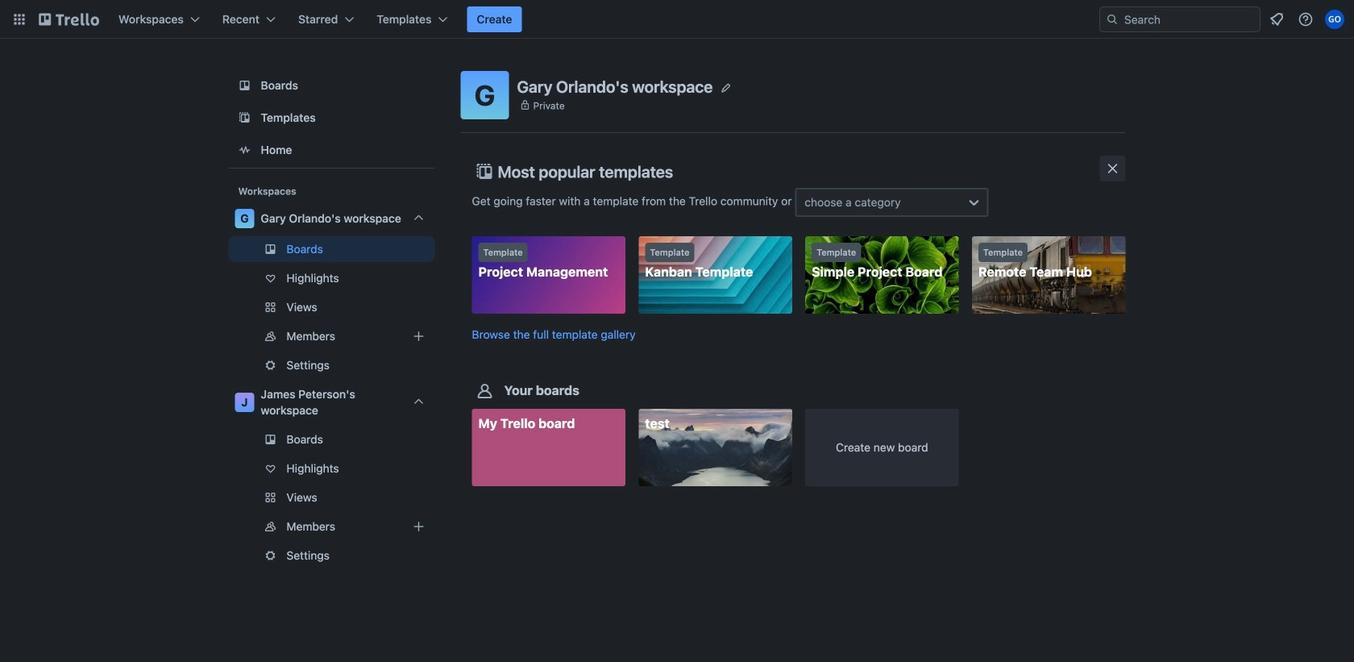 Task type: describe. For each thing, give the bounding box(es) containing it.
board image
[[235, 76, 254, 95]]

template board image
[[235, 108, 254, 127]]

add image
[[409, 517, 429, 536]]

Search field
[[1119, 7, 1260, 31]]



Task type: locate. For each thing, give the bounding box(es) containing it.
home image
[[235, 140, 254, 160]]

gary orlando (garyorlando) image
[[1326, 10, 1345, 29]]

0 notifications image
[[1268, 10, 1287, 29]]

primary element
[[0, 0, 1355, 39]]

add image
[[409, 327, 429, 346]]

open information menu image
[[1298, 11, 1314, 27]]

search image
[[1106, 13, 1119, 26]]

back to home image
[[39, 6, 99, 32]]



Task type: vqa. For each thing, say whether or not it's contained in the screenshot.
search Icon
yes



